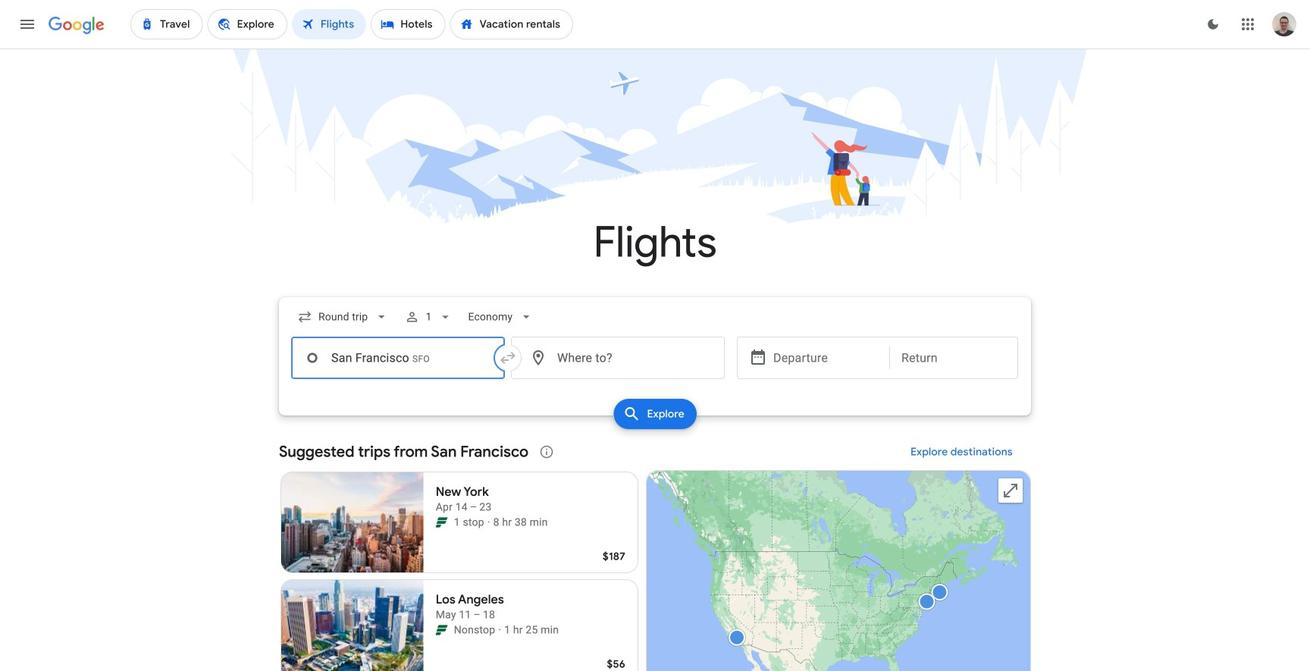 Task type: describe. For each thing, give the bounding box(es) containing it.
suggested trips from san francisco region
[[279, 434, 1032, 671]]

change appearance image
[[1195, 6, 1232, 42]]

Flight search field
[[267, 297, 1044, 434]]

187 US dollars text field
[[603, 550, 626, 564]]

frontier image
[[436, 517, 448, 529]]



Task type: vqa. For each thing, say whether or not it's contained in the screenshot.
Main menu icon
yes



Task type: locate. For each thing, give the bounding box(es) containing it.
 image
[[499, 623, 502, 638]]

 image
[[488, 515, 490, 530]]

Where from? San Francisco SFO text field
[[291, 337, 505, 379]]

main menu image
[[18, 15, 36, 33]]

Return text field
[[902, 338, 1007, 379]]

frontier image
[[436, 624, 448, 636]]

None field
[[291, 303, 395, 331], [462, 303, 540, 331], [291, 303, 395, 331], [462, 303, 540, 331]]

Where to?  text field
[[511, 337, 725, 379]]

56 US dollars text field
[[607, 658, 626, 671]]

Departure text field
[[774, 338, 878, 379]]



